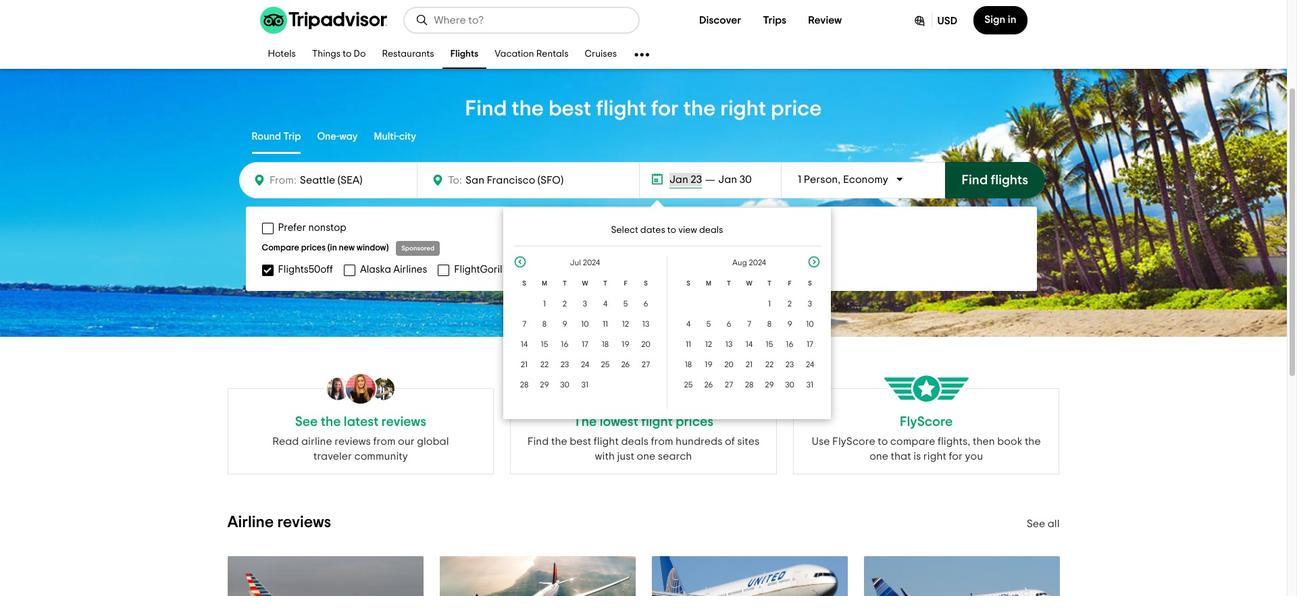 Task type: vqa. For each thing, say whether or not it's contained in the screenshot.
Include
yes



Task type: describe. For each thing, give the bounding box(es) containing it.
flights,
[[938, 437, 971, 447]]

hotels link
[[260, 41, 304, 69]]

in
[[1008, 14, 1017, 25]]

cruises link
[[577, 41, 625, 69]]

review link
[[808, 14, 842, 27]]

30 for jul 2024
[[560, 381, 570, 389]]

from inside read airline reviews from our global traveler community
[[373, 437, 396, 447]]

view
[[679, 226, 697, 235]]

hotels
[[268, 50, 296, 59]]

jan for jan 23
[[670, 174, 689, 185]]

29 for jul 2024
[[540, 381, 549, 389]]

the for find the best flight for the right price
[[512, 98, 544, 120]]

flyscore inside use flyscore to compare flights, then book the one that is right for you
[[833, 437, 876, 447]]

jan for jan 30
[[719, 174, 737, 185]]

To where? text field
[[462, 172, 587, 189]]

24 for aug 2024
[[806, 361, 814, 369]]

4 t from the left
[[768, 280, 772, 287]]

deals for flight
[[621, 437, 649, 447]]

cheap
[[960, 9, 984, 17]]

flightsearchdirect
[[650, 265, 737, 275]]

29 for aug 2024
[[765, 381, 774, 389]]

flight for deals
[[594, 437, 619, 447]]

of
[[725, 437, 735, 447]]

one-way link
[[317, 122, 358, 154]]

(in
[[328, 244, 337, 253]]

21 for jul
[[521, 361, 528, 369]]

s m t w t f s for aug
[[687, 280, 812, 287]]

6 for jul 2024
[[644, 300, 649, 308]]

13 for aug 2024
[[726, 341, 733, 349]]

flights50off
[[278, 265, 333, 275]]

sites
[[738, 437, 760, 447]]

s m t w t f s for jul
[[523, 280, 648, 287]]

select for select dates to view deals
[[611, 226, 639, 235]]

one-way
[[317, 132, 358, 142]]

w for jul
[[582, 280, 588, 287]]

12 for aug 2024
[[705, 341, 712, 349]]

flight for for
[[596, 98, 647, 120]]

trips button
[[752, 7, 798, 34]]

sponsored
[[402, 245, 435, 252]]

person
[[804, 174, 838, 185]]

price
[[771, 98, 822, 120]]

from:
[[270, 175, 297, 186]]

1 for aug 2024
[[768, 300, 771, 308]]

find for find the best flight for the right price
[[465, 98, 507, 120]]

10 for aug 2024
[[806, 320, 814, 328]]

2 s from the left
[[644, 280, 648, 287]]

way
[[339, 132, 358, 142]]

see all link
[[1027, 519, 1060, 530]]

1 horizontal spatial 30
[[740, 174, 752, 185]]

jul 2024
[[570, 259, 600, 267]]

city
[[399, 132, 416, 142]]

book
[[998, 437, 1023, 447]]

0 vertical spatial reviews
[[382, 416, 426, 429]]

31 for aug 2024
[[807, 381, 814, 389]]

0 vertical spatial airline
[[1013, 9, 1035, 17]]

13 for jul 2024
[[643, 320, 650, 328]]

restaurants
[[382, 50, 434, 59]]

round
[[252, 132, 281, 142]]

airlines
[[394, 265, 427, 275]]

then
[[973, 437, 995, 447]]

cheap flights - airline tickets
[[960, 9, 1060, 17]]

new
[[339, 244, 355, 253]]

f for aug 2024
[[788, 280, 792, 287]]

include
[[666, 223, 700, 233]]

airline reviews link
[[227, 515, 331, 531]]

find the best flight deals from hundreds of sites with just one search
[[528, 437, 760, 462]]

2024 for jul 2024
[[583, 259, 600, 267]]

economy
[[843, 174, 889, 185]]

usd
[[938, 16, 958, 26]]

11 for aug 2024
[[686, 341, 691, 349]]

1 vertical spatial airline
[[227, 515, 274, 531]]

unpublishedflight
[[538, 265, 623, 275]]

15 for jul 2024
[[541, 341, 548, 349]]

nearby
[[703, 223, 736, 233]]

0 vertical spatial flights
[[985, 9, 1008, 17]]

23 for jul 2024
[[561, 361, 569, 369]]

1 for jul 2024
[[543, 300, 546, 308]]

16 for jul 2024
[[561, 341, 569, 349]]

flightgorilla
[[454, 265, 511, 275]]

2024 for aug 2024
[[749, 259, 766, 267]]

12 for jul 2024
[[622, 320, 629, 328]]

trip
[[283, 132, 301, 142]]

17 for jul 2024
[[582, 341, 589, 349]]

discover button
[[689, 7, 752, 34]]

19 for aug 2024
[[705, 361, 713, 369]]

5 for aug 2024
[[707, 320, 711, 328]]

alaska
[[360, 265, 391, 275]]

8 for jul 2024
[[543, 320, 547, 328]]

things to do link
[[304, 41, 374, 69]]

the for find the best flight deals from hundreds of sites with just one search
[[551, 437, 568, 447]]

sign in link
[[974, 6, 1028, 34]]

f for jul 2024
[[624, 280, 628, 287]]

trips
[[763, 15, 787, 26]]

0 horizontal spatial reviews
[[277, 515, 331, 531]]

compare prices (in new window)
[[262, 244, 389, 253]]

one search
[[637, 451, 692, 462]]

2 for jul 2024
[[563, 300, 567, 308]]

round trip
[[252, 132, 301, 142]]

the for see the latest reviews
[[321, 416, 341, 429]]

usd button
[[902, 6, 969, 34]]

27 for jul 2024
[[642, 361, 650, 369]]

see for see the latest reviews
[[295, 416, 318, 429]]

3 for aug 2024
[[808, 300, 812, 308]]

one-
[[317, 132, 339, 142]]

dates
[[641, 226, 666, 235]]

Search search field
[[434, 14, 628, 26]]

3 t from the left
[[727, 280, 731, 287]]

things
[[312, 50, 341, 59]]

sign in
[[985, 14, 1017, 25]]

airline reviews
[[227, 515, 331, 531]]

flights
[[991, 174, 1029, 187]]

airline
[[301, 437, 332, 447]]

to for select dates to view deals
[[668, 226, 677, 235]]

multi-
[[374, 132, 399, 142]]

round trip link
[[252, 122, 301, 154]]

just
[[617, 451, 635, 462]]

restaurants link
[[374, 41, 442, 69]]

flight prices
[[641, 416, 714, 429]]

select for select all
[[758, 264, 789, 275]]

find the best flight for the right price
[[465, 98, 822, 120]]

aug
[[733, 259, 747, 267]]

best for for
[[549, 98, 592, 120]]

our
[[398, 437, 415, 447]]

hundreds
[[676, 437, 723, 447]]

include nearby airports
[[666, 223, 775, 233]]

15 for aug 2024
[[766, 341, 773, 349]]

,
[[838, 174, 841, 185]]

things to do
[[312, 50, 366, 59]]

multi-city
[[374, 132, 416, 142]]

7 for jul
[[522, 320, 527, 328]]

jul
[[570, 259, 581, 267]]

best for deals
[[570, 437, 592, 447]]

airports
[[738, 223, 775, 233]]

with
[[595, 451, 615, 462]]

0 horizontal spatial to
[[343, 50, 352, 59]]

see all
[[1027, 519, 1060, 530]]

find flights
[[962, 174, 1029, 187]]

latest
[[344, 416, 379, 429]]

3 s from the left
[[687, 280, 691, 287]]

jan 23
[[670, 174, 702, 185]]

find flights button
[[945, 162, 1046, 199]]

21 for aug
[[746, 361, 753, 369]]



Task type: locate. For each thing, give the bounding box(es) containing it.
0 horizontal spatial flyscore
[[833, 437, 876, 447]]

1 vertical spatial see
[[1027, 519, 1046, 530]]

reviews inside read airline reviews from our global traveler community
[[335, 437, 371, 447]]

deals inside find the best flight deals from hundreds of sites with just one search
[[621, 437, 649, 447]]

right left price
[[721, 98, 767, 120]]

m down "flightsearchdirect" at right top
[[706, 280, 712, 287]]

flights left vacation
[[451, 50, 479, 59]]

0 horizontal spatial 4
[[603, 300, 608, 308]]

m for aug 2024
[[706, 280, 712, 287]]

jan up include
[[670, 174, 689, 185]]

24 for jul 2024
[[581, 361, 589, 369]]

1 horizontal spatial 12
[[705, 341, 712, 349]]

all
[[791, 264, 803, 275], [1048, 519, 1060, 530]]

0 horizontal spatial 26
[[621, 361, 630, 369]]

flight up with
[[594, 437, 619, 447]]

use
[[812, 437, 830, 447]]

find for find the best flight deals from hundreds of sites with just one search
[[528, 437, 549, 447]]

1 vertical spatial reviews
[[335, 437, 371, 447]]

1 17 from the left
[[582, 341, 589, 349]]

7
[[522, 320, 527, 328], [747, 320, 752, 328]]

1 16 from the left
[[561, 341, 569, 349]]

27 for aug 2024
[[725, 381, 733, 389]]

global
[[417, 437, 449, 447]]

1 horizontal spatial from
[[651, 437, 674, 447]]

2 10 from the left
[[806, 320, 814, 328]]

1 vertical spatial 5
[[707, 320, 711, 328]]

31 for jul 2024
[[582, 381, 589, 389]]

1 horizontal spatial f
[[788, 280, 792, 287]]

0 horizontal spatial 7
[[522, 320, 527, 328]]

18 for jul 2024
[[602, 341, 609, 349]]

1 7 from the left
[[522, 320, 527, 328]]

4 down unpublishedflight
[[603, 300, 608, 308]]

1 m from the left
[[542, 280, 547, 287]]

1 s from the left
[[523, 280, 526, 287]]

deals
[[699, 226, 723, 235], [621, 437, 649, 447]]

1 vertical spatial to
[[668, 226, 677, 235]]

read airline reviews from our global traveler community
[[272, 437, 449, 462]]

find inside find the best flight deals from hundreds of sites with just one search
[[528, 437, 549, 447]]

9 for jul 2024
[[563, 320, 567, 328]]

25
[[601, 361, 610, 369], [684, 381, 693, 389]]

1 vertical spatial all
[[1048, 519, 1060, 530]]

flight left "for" at the top right of the page
[[596, 98, 647, 120]]

prefer nonstop
[[278, 223, 347, 233]]

2 w from the left
[[746, 280, 753, 287]]

1 horizontal spatial jan
[[719, 174, 737, 185]]

2 8 from the left
[[768, 320, 772, 328]]

1 horizontal spatial to
[[668, 226, 677, 235]]

2
[[563, 300, 567, 308], [788, 300, 792, 308]]

1 horizontal spatial 26
[[705, 381, 713, 389]]

the
[[574, 416, 597, 429]]

best
[[549, 98, 592, 120], [570, 437, 592, 447]]

20 for jul 2024
[[641, 341, 651, 349]]

1 horizontal spatial find
[[528, 437, 549, 447]]

1 jan from the left
[[670, 174, 689, 185]]

3 for jul 2024
[[583, 300, 587, 308]]

search image
[[415, 14, 429, 27]]

select all
[[758, 264, 803, 275]]

19 for jul 2024
[[622, 341, 630, 349]]

0 vertical spatial all
[[791, 264, 803, 275]]

1 horizontal spatial 8
[[768, 320, 772, 328]]

alaska airlines
[[360, 265, 427, 275]]

0 horizontal spatial flights
[[451, 50, 479, 59]]

the inside use flyscore to compare flights, then book the one that is right for you
[[1025, 437, 1041, 447]]

0 vertical spatial 11
[[603, 320, 608, 328]]

2 m from the left
[[706, 280, 712, 287]]

9 down unpublishedflight
[[563, 320, 567, 328]]

28 for jul
[[520, 381, 529, 389]]

9 down select all
[[788, 320, 792, 328]]

w for aug
[[746, 280, 753, 287]]

right right is
[[924, 451, 947, 462]]

1 31 from the left
[[582, 381, 589, 389]]

2 horizontal spatial 23
[[786, 361, 794, 369]]

all for see all
[[1048, 519, 1060, 530]]

1 vertical spatial 4
[[687, 320, 691, 328]]

w
[[582, 280, 588, 287], [746, 280, 753, 287]]

4 down "flightsearchdirect" at right top
[[687, 320, 691, 328]]

1 person , economy
[[798, 174, 889, 185]]

read
[[272, 437, 299, 447]]

1 horizontal spatial 2
[[788, 300, 792, 308]]

1 horizontal spatial 23
[[691, 174, 702, 185]]

1 horizontal spatial airline
[[1013, 9, 1035, 17]]

the inside find the best flight deals from hundreds of sites with just one search
[[551, 437, 568, 447]]

1 down select all
[[768, 300, 771, 308]]

1 left person
[[798, 174, 802, 185]]

best inside find the best flight deals from hundreds of sites with just one search
[[570, 437, 592, 447]]

the
[[512, 98, 544, 120], [684, 98, 716, 120], [321, 416, 341, 429], [551, 437, 568, 447], [1025, 437, 1041, 447]]

2 f from the left
[[788, 280, 792, 287]]

compare
[[262, 244, 299, 253]]

1 3 from the left
[[583, 300, 587, 308]]

1 horizontal spatial right
[[924, 451, 947, 462]]

to left do
[[343, 50, 352, 59]]

0 horizontal spatial 17
[[582, 341, 589, 349]]

0 vertical spatial 5
[[624, 300, 628, 308]]

to inside use flyscore to compare flights, then book the one that is right for you
[[878, 437, 888, 447]]

24
[[581, 361, 589, 369], [806, 361, 814, 369]]

best down rentals on the left of page
[[549, 98, 592, 120]]

18 for aug 2024
[[685, 361, 692, 369]]

multi-city link
[[374, 122, 416, 154]]

flyscore up compare
[[900, 416, 953, 429]]

0 horizontal spatial 6
[[644, 300, 649, 308]]

f
[[624, 280, 628, 287], [788, 280, 792, 287]]

26 up lowest
[[621, 361, 630, 369]]

1 2 from the left
[[563, 300, 567, 308]]

t
[[563, 280, 567, 287], [604, 280, 608, 287], [727, 280, 731, 287], [768, 280, 772, 287]]

one
[[870, 451, 889, 462]]

flight inside find the best flight deals from hundreds of sites with just one search
[[594, 437, 619, 447]]

1 horizontal spatial reviews
[[335, 437, 371, 447]]

1 vertical spatial 18
[[685, 361, 692, 369]]

1 22 from the left
[[540, 361, 549, 369]]

0 horizontal spatial 13
[[643, 320, 650, 328]]

w down unpublishedflight
[[582, 280, 588, 287]]

0 horizontal spatial from
[[373, 437, 396, 447]]

2 9 from the left
[[788, 320, 792, 328]]

1 horizontal spatial 1
[[768, 300, 771, 308]]

0 horizontal spatial 1
[[543, 300, 546, 308]]

flights left "-"
[[985, 9, 1008, 17]]

from
[[373, 437, 396, 447], [651, 437, 674, 447]]

23 for aug 2024
[[786, 361, 794, 369]]

2 28 from the left
[[745, 381, 754, 389]]

from left our
[[373, 437, 396, 447]]

to for use flyscore to compare flights, then book the one that is right for you
[[878, 437, 888, 447]]

see for see all
[[1027, 519, 1046, 530]]

0 horizontal spatial 23
[[561, 361, 569, 369]]

tickets
[[1036, 9, 1060, 17]]

1 t from the left
[[563, 280, 567, 287]]

2024
[[583, 259, 600, 267], [749, 259, 766, 267]]

0 horizontal spatial 2
[[563, 300, 567, 308]]

to
[[343, 50, 352, 59], [668, 226, 677, 235], [878, 437, 888, 447]]

0 vertical spatial to
[[343, 50, 352, 59]]

2 29 from the left
[[765, 381, 774, 389]]

vacation rentals
[[495, 50, 569, 59]]

17 for aug 2024
[[807, 341, 814, 349]]

1 w from the left
[[582, 280, 588, 287]]

1 horizontal spatial s m t w t f s
[[687, 280, 812, 287]]

1 from from the left
[[373, 437, 396, 447]]

see
[[295, 416, 318, 429], [1027, 519, 1046, 530]]

2 t from the left
[[604, 280, 608, 287]]

1 horizontal spatial all
[[1048, 519, 1060, 530]]

0 horizontal spatial all
[[791, 264, 803, 275]]

w down aug 2024
[[746, 280, 753, 287]]

deals right view
[[699, 226, 723, 235]]

31 up use
[[807, 381, 814, 389]]

1 vertical spatial 27
[[725, 381, 733, 389]]

0 horizontal spatial 10
[[581, 320, 589, 328]]

-
[[1009, 9, 1012, 17]]

2 horizontal spatial 1
[[798, 174, 802, 185]]

select dates to view deals
[[611, 226, 723, 235]]

2 16 from the left
[[786, 341, 794, 349]]

25 for aug 2024
[[684, 381, 693, 389]]

22 for aug 2024
[[766, 361, 774, 369]]

14 for jul
[[521, 341, 528, 349]]

26 for jul 2024
[[621, 361, 630, 369]]

25 for jul 2024
[[601, 361, 610, 369]]

1 s m t w t f s from the left
[[523, 280, 648, 287]]

9
[[563, 320, 567, 328], [788, 320, 792, 328]]

1 10 from the left
[[581, 320, 589, 328]]

0 horizontal spatial 16
[[561, 341, 569, 349]]

1 horizontal spatial 17
[[807, 341, 814, 349]]

0 horizontal spatial s m t w t f s
[[523, 280, 648, 287]]

2 horizontal spatial find
[[962, 174, 988, 187]]

27
[[642, 361, 650, 369], [725, 381, 733, 389]]

1 horizontal spatial 25
[[684, 381, 693, 389]]

0 horizontal spatial 9
[[563, 320, 567, 328]]

8 down select all
[[768, 320, 772, 328]]

26 for aug 2024
[[705, 381, 713, 389]]

vacation rentals link
[[487, 41, 577, 69]]

7 for aug
[[747, 320, 752, 328]]

1 horizontal spatial flights
[[985, 9, 1008, 17]]

s
[[523, 280, 526, 287], [644, 280, 648, 287], [687, 280, 691, 287], [808, 280, 812, 287]]

31 up the
[[582, 381, 589, 389]]

2024 right aug
[[749, 259, 766, 267]]

tripadvisor image
[[260, 7, 387, 34]]

0 vertical spatial flyscore
[[900, 416, 953, 429]]

reviews
[[382, 416, 426, 429], [335, 437, 371, 447], [277, 515, 331, 531]]

26
[[621, 361, 630, 369], [705, 381, 713, 389]]

rentals
[[536, 50, 569, 59]]

30 for aug 2024
[[785, 381, 795, 389]]

22 for jul 2024
[[540, 361, 549, 369]]

prefer
[[278, 223, 306, 233]]

1 horizontal spatial see
[[1027, 519, 1046, 530]]

s m t w t f s down aug 2024
[[687, 280, 812, 287]]

28 for aug
[[745, 381, 754, 389]]

6
[[644, 300, 649, 308], [727, 320, 732, 328]]

0 horizontal spatial 12
[[622, 320, 629, 328]]

2 horizontal spatial to
[[878, 437, 888, 447]]

1 21 from the left
[[521, 361, 528, 369]]

m for jul 2024
[[542, 280, 547, 287]]

select left dates
[[611, 226, 639, 235]]

1 2024 from the left
[[583, 259, 600, 267]]

1 vertical spatial find
[[962, 174, 988, 187]]

1 horizontal spatial 16
[[786, 341, 794, 349]]

2 17 from the left
[[807, 341, 814, 349]]

2 from from the left
[[651, 437, 674, 447]]

27 up the "of"
[[725, 381, 733, 389]]

11 for jul 2024
[[603, 320, 608, 328]]

16 for aug 2024
[[786, 341, 794, 349]]

the lowest flight prices
[[574, 416, 714, 429]]

13
[[643, 320, 650, 328], [726, 341, 733, 349]]

s m t w t f s
[[523, 280, 648, 287], [687, 280, 812, 287]]

0 horizontal spatial w
[[582, 280, 588, 287]]

10 for jul 2024
[[581, 320, 589, 328]]

to:
[[448, 175, 462, 186]]

29
[[540, 381, 549, 389], [765, 381, 774, 389]]

1 14 from the left
[[521, 341, 528, 349]]

0 vertical spatial best
[[549, 98, 592, 120]]

2 14 from the left
[[746, 341, 753, 349]]

best down the
[[570, 437, 592, 447]]

prices
[[301, 244, 326, 253]]

25 up lowest
[[601, 361, 610, 369]]

deals up just
[[621, 437, 649, 447]]

find inside button
[[962, 174, 988, 187]]

nonstop
[[308, 223, 347, 233]]

1 horizontal spatial w
[[746, 280, 753, 287]]

4 for jul 2024
[[603, 300, 608, 308]]

0 vertical spatial 26
[[621, 361, 630, 369]]

1 horizontal spatial deals
[[699, 226, 723, 235]]

use flyscore to compare flights, then book the one that is right for you
[[812, 437, 1041, 462]]

0 horizontal spatial 5
[[624, 300, 628, 308]]

to left view
[[668, 226, 677, 235]]

0 horizontal spatial deals
[[621, 437, 649, 447]]

1 15 from the left
[[541, 341, 548, 349]]

14 for aug
[[746, 341, 753, 349]]

0 vertical spatial 20
[[641, 341, 651, 349]]

2 31 from the left
[[807, 381, 814, 389]]

0 horizontal spatial see
[[295, 416, 318, 429]]

vacation
[[495, 50, 534, 59]]

None search field
[[404, 8, 638, 32]]

2 7 from the left
[[747, 320, 752, 328]]

sign
[[985, 14, 1006, 25]]

0 horizontal spatial f
[[624, 280, 628, 287]]

0 horizontal spatial airline
[[227, 515, 274, 531]]

25 up flight prices
[[684, 381, 693, 389]]

0 horizontal spatial 28
[[520, 381, 529, 389]]

find
[[465, 98, 507, 120], [962, 174, 988, 187], [528, 437, 549, 447]]

2 jan from the left
[[719, 174, 737, 185]]

1 horizontal spatial 3
[[808, 300, 812, 308]]

0 vertical spatial 6
[[644, 300, 649, 308]]

to up one
[[878, 437, 888, 447]]

0 horizontal spatial 31
[[582, 381, 589, 389]]

2 3 from the left
[[808, 300, 812, 308]]

20 for aug 2024
[[725, 361, 734, 369]]

from inside find the best flight deals from hundreds of sites with just one search
[[651, 437, 674, 447]]

1 horizontal spatial 5
[[707, 320, 711, 328]]

2 15 from the left
[[766, 341, 773, 349]]

1 horizontal spatial 20
[[725, 361, 734, 369]]

30
[[740, 174, 752, 185], [560, 381, 570, 389], [785, 381, 795, 389]]

find for find flights
[[962, 174, 988, 187]]

0 horizontal spatial 19
[[622, 341, 630, 349]]

1 8 from the left
[[543, 320, 547, 328]]

jan 30
[[719, 174, 752, 185]]

1 horizontal spatial 24
[[806, 361, 814, 369]]

20
[[641, 341, 651, 349], [725, 361, 734, 369]]

27 up the lowest flight prices
[[642, 361, 650, 369]]

1 down unpublishedflight
[[543, 300, 546, 308]]

right inside use flyscore to compare flights, then book the one that is right for you
[[924, 451, 947, 462]]

flight
[[596, 98, 647, 120], [594, 437, 619, 447]]

2 for aug 2024
[[788, 300, 792, 308]]

2 s m t w t f s from the left
[[687, 280, 812, 287]]

jan right jan 23 on the top of the page
[[719, 174, 737, 185]]

2 down unpublishedflight
[[563, 300, 567, 308]]

16
[[561, 341, 569, 349], [786, 341, 794, 349]]

1 horizontal spatial 11
[[686, 341, 691, 349]]

1 vertical spatial 12
[[705, 341, 712, 349]]

2 2024 from the left
[[749, 259, 766, 267]]

8 down unpublishedflight
[[543, 320, 547, 328]]

is
[[914, 451, 921, 462]]

0 vertical spatial 19
[[622, 341, 630, 349]]

2 24 from the left
[[806, 361, 814, 369]]

1 horizontal spatial m
[[706, 280, 712, 287]]

m
[[542, 280, 547, 287], [706, 280, 712, 287]]

0 vertical spatial 4
[[603, 300, 608, 308]]

flights link
[[442, 41, 487, 69]]

26 up flight prices
[[705, 381, 713, 389]]

2 22 from the left
[[766, 361, 774, 369]]

21
[[521, 361, 528, 369], [746, 361, 753, 369]]

1 horizontal spatial 28
[[745, 381, 754, 389]]

6 for aug 2024
[[727, 320, 732, 328]]

from up one search
[[651, 437, 674, 447]]

1 29 from the left
[[540, 381, 549, 389]]

select
[[611, 226, 639, 235], [758, 264, 789, 275]]

flights
[[985, 9, 1008, 17], [451, 50, 479, 59]]

From where? text field
[[297, 171, 409, 190]]

2 down select all
[[788, 300, 792, 308]]

0 horizontal spatial jan
[[670, 174, 689, 185]]

0 horizontal spatial 15
[[541, 341, 548, 349]]

4 s from the left
[[808, 280, 812, 287]]

1 horizontal spatial 9
[[788, 320, 792, 328]]

1 vertical spatial 20
[[725, 361, 734, 369]]

5 for jul 2024
[[624, 300, 628, 308]]

1 28 from the left
[[520, 381, 529, 389]]

lowest
[[600, 416, 639, 429]]

s m t w t f s down unpublishedflight
[[523, 280, 648, 287]]

4 for aug 2024
[[687, 320, 691, 328]]

2 2 from the left
[[788, 300, 792, 308]]

deals for view
[[699, 226, 723, 235]]

1 24 from the left
[[581, 361, 589, 369]]

9 for aug 2024
[[788, 320, 792, 328]]

1 horizontal spatial 2024
[[749, 259, 766, 267]]

2024 right jul
[[583, 259, 600, 267]]

31
[[582, 381, 589, 389], [807, 381, 814, 389]]

cruises
[[585, 50, 617, 59]]

0 vertical spatial select
[[611, 226, 639, 235]]

1 vertical spatial 13
[[726, 341, 733, 349]]

compare
[[891, 437, 936, 447]]

0 vertical spatial see
[[295, 416, 318, 429]]

1 vertical spatial select
[[758, 264, 789, 275]]

all for select all
[[791, 264, 803, 275]]

8 for aug 2024
[[768, 320, 772, 328]]

1 f from the left
[[624, 280, 628, 287]]

window)
[[357, 244, 389, 253]]

1 vertical spatial 19
[[705, 361, 713, 369]]

1 vertical spatial 6
[[727, 320, 732, 328]]

0 horizontal spatial right
[[721, 98, 767, 120]]

2 21 from the left
[[746, 361, 753, 369]]

0 horizontal spatial 29
[[540, 381, 549, 389]]

1 9 from the left
[[563, 320, 567, 328]]

m down unpublishedflight
[[542, 280, 547, 287]]

12
[[622, 320, 629, 328], [705, 341, 712, 349]]

flyscore up one
[[833, 437, 876, 447]]

that
[[891, 451, 912, 462]]

select right aug
[[758, 264, 789, 275]]

0 horizontal spatial 8
[[543, 320, 547, 328]]



